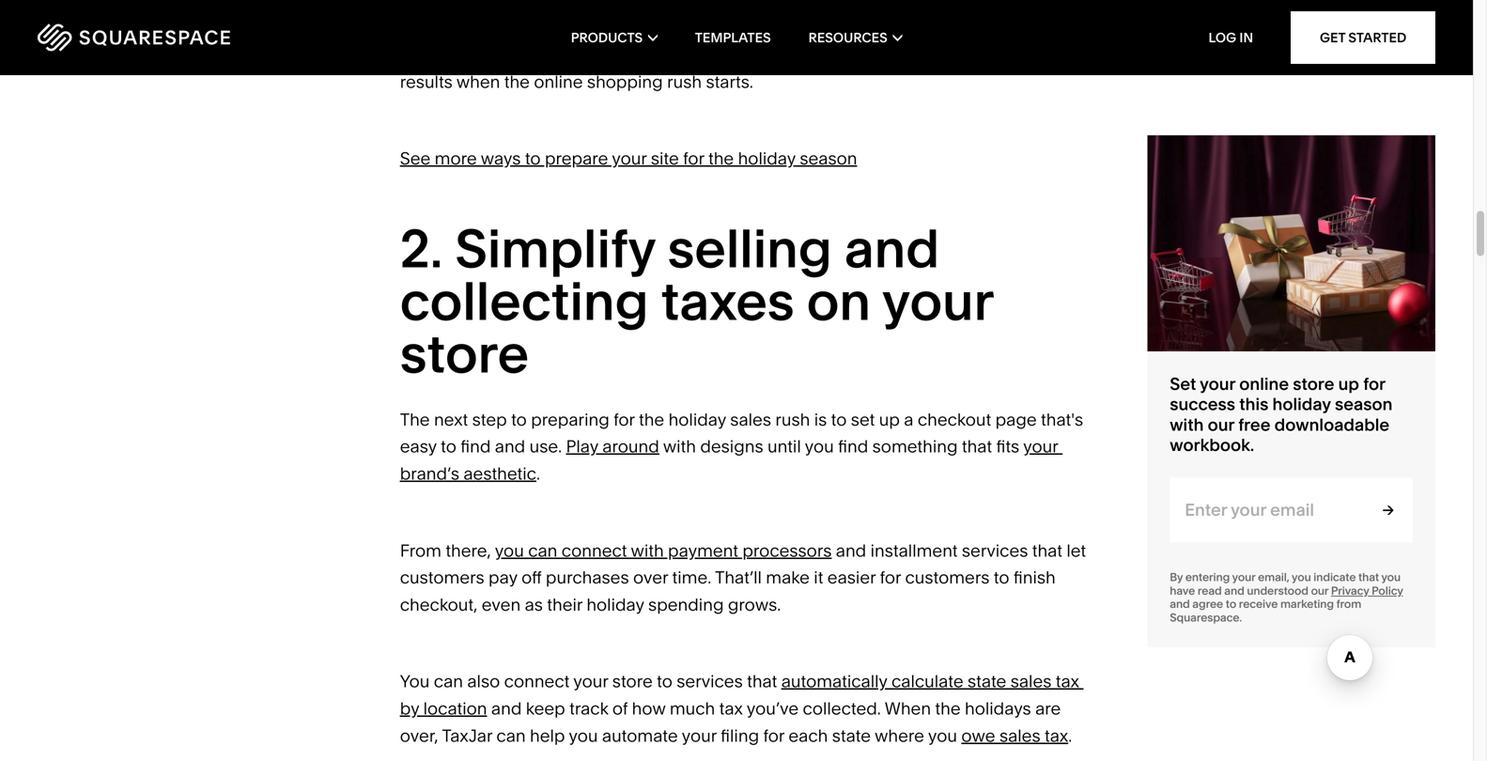 Task type: locate. For each thing, give the bounding box(es) containing it.
by
[[1170, 570, 1183, 584]]

understood
[[1247, 584, 1309, 598]]

log             in link
[[1209, 30, 1254, 46]]

that left 'fits'
[[962, 436, 992, 457]]

tax down are
[[1045, 725, 1069, 746]]

0 vertical spatial online
[[534, 71, 583, 92]]

read
[[1198, 584, 1222, 598]]

free
[[1239, 414, 1271, 435]]

on
[[807, 269, 871, 334]]

1 vertical spatial our
[[1311, 584, 1329, 598]]

services up finish
[[962, 540, 1028, 561]]

find inside the next step to preparing for the holiday sales rush is to set up a checkout page that's easy to find and use.
[[461, 436, 491, 457]]

can inside and keep track of how much tax you've collected. when the holidays are over, taxjar can help you automate your filing for each state where you
[[497, 725, 526, 746]]

finish
[[1014, 567, 1056, 588]]

store up downloadable at the right bottom of page
[[1293, 374, 1335, 394]]

for up around
[[614, 409, 635, 430]]

for
[[683, 148, 704, 169], [1364, 374, 1386, 394], [614, 409, 635, 430], [880, 567, 901, 588], [764, 725, 785, 746]]

store left rank
[[827, 44, 868, 65]]

to inside and optimize your store to rank higher in search results when the online shopping rush starts.
[[872, 44, 887, 65]]

1 vertical spatial online
[[1240, 374, 1289, 394]]

to left finish
[[994, 567, 1010, 588]]

online up free
[[1240, 374, 1289, 394]]

log             in
[[1209, 30, 1254, 46]]

tax inside and keep track of how much tax you've collected. when the holidays are over, taxjar can help you automate your filing for each state where you
[[720, 698, 743, 719]]

your
[[788, 44, 823, 65], [612, 148, 647, 169], [882, 269, 993, 334], [1200, 374, 1236, 394], [1024, 436, 1059, 457], [1233, 570, 1256, 584], [574, 671, 608, 692], [682, 725, 717, 746]]

can left help
[[497, 725, 526, 746]]

1 vertical spatial services
[[677, 671, 743, 692]]

1 vertical spatial sales
[[1011, 671, 1052, 692]]

1 horizontal spatial up
[[1339, 374, 1360, 394]]

0 horizontal spatial customers
[[400, 567, 485, 588]]

to up how
[[657, 671, 673, 692]]

1 vertical spatial season
[[1335, 394, 1393, 415]]

you
[[805, 436, 834, 457], [495, 540, 524, 561], [1292, 570, 1312, 584], [1382, 570, 1401, 584], [569, 725, 598, 746], [928, 725, 958, 746]]

1 vertical spatial with
[[663, 436, 696, 457]]

our left free
[[1208, 414, 1235, 435]]

1 horizontal spatial online
[[1240, 374, 1289, 394]]

2 vertical spatial can
[[497, 725, 526, 746]]

our inside by entering your email, you indicate that you have read and understood our
[[1311, 584, 1329, 598]]

0 vertical spatial connect
[[562, 540, 627, 561]]

for down you've
[[764, 725, 785, 746]]

state down collected. on the bottom
[[832, 725, 871, 746]]

to left rank
[[872, 44, 887, 65]]

easy
[[400, 436, 437, 457]]

over,
[[400, 725, 438, 746]]

rush up play around with designs until you find something that fits
[[776, 409, 810, 430]]

0 vertical spatial services
[[962, 540, 1028, 561]]

easier
[[828, 567, 876, 588]]

0 horizontal spatial state
[[832, 725, 871, 746]]

1 horizontal spatial customers
[[905, 567, 990, 588]]

the
[[504, 71, 530, 92], [709, 148, 734, 169], [639, 409, 665, 430], [935, 698, 961, 719]]

0 vertical spatial up
[[1339, 374, 1360, 394]]

connect up purchases
[[562, 540, 627, 561]]

holiday down purchases
[[587, 594, 644, 615]]

fits
[[997, 436, 1020, 457]]

squarespace logo link
[[38, 23, 317, 52]]

checkout
[[918, 409, 992, 430]]

aesthetic
[[464, 463, 537, 484]]

state up holidays
[[968, 671, 1007, 692]]

until
[[768, 436, 801, 457]]

our
[[1208, 414, 1235, 435], [1311, 584, 1329, 598]]

1 horizontal spatial rush
[[776, 409, 810, 430]]

play
[[566, 436, 599, 457]]

up up downloadable at the right bottom of page
[[1339, 374, 1360, 394]]

up
[[1339, 374, 1360, 394], [879, 409, 900, 430]]

prepare
[[545, 148, 608, 169]]

1 vertical spatial can
[[434, 671, 463, 692]]

0 horizontal spatial find
[[461, 436, 491, 457]]

find
[[461, 436, 491, 457], [838, 436, 869, 457]]

0 vertical spatial our
[[1208, 414, 1235, 435]]

online inside and optimize your store to rank higher in search results when the online shopping rush starts.
[[534, 71, 583, 92]]

0 vertical spatial state
[[968, 671, 1007, 692]]

our left privacy
[[1311, 584, 1329, 598]]

from
[[1337, 597, 1362, 611]]

for down installment
[[880, 567, 901, 588]]

you down is
[[805, 436, 834, 457]]

in
[[985, 44, 999, 65]]

the up around
[[639, 409, 665, 430]]

0 horizontal spatial season
[[800, 148, 857, 169]]

tax
[[1056, 671, 1080, 692], [720, 698, 743, 719], [1045, 725, 1069, 746]]

holiday down starts.
[[738, 148, 796, 169]]

the inside the next step to preparing for the holiday sales rush is to set up a checkout page that's easy to find and use.
[[639, 409, 665, 430]]

higher
[[930, 44, 980, 65]]

0 horizontal spatial online
[[534, 71, 583, 92]]

the down assess
[[504, 71, 530, 92]]

your brand's aesthetic
[[400, 436, 1063, 484]]

0 horizontal spatial rush
[[667, 71, 702, 92]]

see more ways to prepare your site for the holiday season link
[[400, 148, 857, 169]]

sales up are
[[1011, 671, 1052, 692]]

state
[[968, 671, 1007, 692], [832, 725, 871, 746]]

0 horizontal spatial can
[[434, 671, 463, 692]]

rush left starts.
[[667, 71, 702, 92]]

for up downloadable at the right bottom of page
[[1364, 374, 1386, 394]]

a
[[904, 409, 914, 430]]

to down "next"
[[441, 436, 457, 457]]

1 vertical spatial connect
[[504, 671, 570, 692]]

see more ways to prepare your site for the holiday season
[[400, 148, 857, 169]]

to right agree
[[1226, 597, 1237, 611]]

squarespace logo image
[[38, 23, 230, 52]]

tax up filing
[[720, 698, 743, 719]]

0 vertical spatial tax
[[1056, 671, 1080, 692]]

services up much
[[677, 671, 743, 692]]

workbook.
[[1170, 434, 1255, 455]]

privacy
[[1331, 584, 1370, 598]]

by entering your email, you indicate that you have read and understood our
[[1170, 570, 1401, 598]]

holiday inside set your online store up for success this holiday season with our free downloadable workbook.
[[1273, 394, 1331, 415]]

play around with designs until you find something that fits
[[566, 436, 1024, 457]]

around
[[603, 436, 659, 457]]

that up you've
[[747, 671, 777, 692]]

0 vertical spatial .
[[537, 463, 544, 484]]

2 horizontal spatial can
[[528, 540, 558, 561]]

store inside set your online store up for success this holiday season with our free downloadable workbook.
[[1293, 374, 1335, 394]]

find down step
[[461, 436, 491, 457]]

for inside 'and installment services that let customers pay off purchases over time. that'll make it easier for customers to finish checkout, even as their holiday spending grows.'
[[880, 567, 901, 588]]

connect up keep
[[504, 671, 570, 692]]

taxes
[[661, 269, 795, 334]]

policy
[[1372, 584, 1404, 598]]

up left a
[[879, 409, 900, 430]]

store
[[827, 44, 868, 65], [400, 321, 529, 386], [1293, 374, 1335, 394], [613, 671, 653, 692]]

2 customers from the left
[[905, 567, 990, 588]]

much
[[670, 698, 715, 719]]

search
[[1003, 44, 1057, 65]]

online
[[534, 71, 583, 92], [1240, 374, 1289, 394]]

1 horizontal spatial .
[[1069, 725, 1072, 746]]

sales up designs
[[730, 409, 772, 430]]

processors
[[743, 540, 832, 561]]

with up the over
[[631, 540, 664, 561]]

. right owe on the bottom right of page
[[1069, 725, 1072, 746]]

simplify
[[455, 216, 655, 281]]

1 horizontal spatial our
[[1311, 584, 1329, 598]]

page
[[996, 409, 1037, 430]]

by
[[400, 698, 419, 719]]

the
[[400, 409, 430, 430]]

owe
[[962, 725, 996, 746]]

set
[[1170, 374, 1197, 394]]

your inside set your online store up for success this holiday season with our free downloadable workbook.
[[1200, 374, 1236, 394]]

entering
[[1186, 570, 1230, 584]]

0 vertical spatial season
[[800, 148, 857, 169]]

store up "next"
[[400, 321, 529, 386]]

1 horizontal spatial can
[[497, 725, 526, 746]]

online down assess
[[534, 71, 583, 92]]

0 horizontal spatial our
[[1208, 414, 1235, 435]]

is
[[815, 409, 827, 430]]

your inside and keep track of how much tax you've collected. when the holidays are over, taxjar can help you automate your filing for each state where you
[[682, 725, 717, 746]]

tax up are
[[1056, 671, 1080, 692]]

the down calculate
[[935, 698, 961, 719]]

with right around
[[663, 436, 696, 457]]

holiday up designs
[[669, 409, 726, 430]]

and inside 2. simplify selling and collecting taxes on your store
[[845, 216, 940, 281]]

that left let
[[1033, 540, 1063, 561]]

grows.
[[728, 594, 781, 615]]

1 vertical spatial up
[[879, 409, 900, 430]]

when
[[885, 698, 931, 719]]

with down set
[[1170, 414, 1204, 435]]

in
[[1240, 30, 1254, 46]]

None submit
[[1355, 478, 1413, 543]]

you up 'marketing' at the bottom right
[[1292, 570, 1312, 584]]

1 horizontal spatial state
[[968, 671, 1007, 692]]

store up of
[[613, 671, 653, 692]]

and installment services that let customers pay off purchases over time. that'll make it easier for customers to finish checkout, even as their holiday spending grows.
[[400, 540, 1091, 615]]

sales down holidays
[[1000, 725, 1041, 746]]

1 vertical spatial .
[[1069, 725, 1072, 746]]

that'll
[[715, 567, 762, 588]]

our inside set your online store up for success this holiday season with our free downloadable workbook.
[[1208, 414, 1235, 435]]

when
[[457, 71, 500, 92]]

that up from
[[1359, 570, 1380, 584]]

rush inside and optimize your store to rank higher in search results when the online shopping rush starts.
[[667, 71, 702, 92]]

1 vertical spatial tax
[[720, 698, 743, 719]]

1 vertical spatial state
[[832, 725, 871, 746]]

can up off
[[528, 540, 558, 561]]

each
[[789, 725, 828, 746]]

0 vertical spatial rush
[[667, 71, 702, 92]]

up inside the next step to preparing for the holiday sales rush is to set up a checkout page that's easy to find and use.
[[879, 409, 900, 430]]

0 vertical spatial sales
[[730, 409, 772, 430]]

. down use.
[[537, 463, 544, 484]]

2. simplify selling and collecting taxes on your store
[[400, 216, 1005, 386]]

holiday right this
[[1273, 394, 1331, 415]]

1 horizontal spatial services
[[962, 540, 1028, 561]]

0 horizontal spatial services
[[677, 671, 743, 692]]

have
[[1170, 584, 1196, 598]]

there,
[[446, 540, 491, 561]]

spending
[[648, 594, 724, 615]]

owe sales tax .
[[962, 725, 1072, 746]]

services
[[962, 540, 1028, 561], [677, 671, 743, 692]]

the inside and keep track of how much tax you've collected. when the holidays are over, taxjar can help you automate your filing for each state where you
[[935, 698, 961, 719]]

0 horizontal spatial up
[[879, 409, 900, 430]]

1 horizontal spatial find
[[838, 436, 869, 457]]

rush
[[667, 71, 702, 92], [776, 409, 810, 430]]

for inside the next step to preparing for the holiday sales rush is to set up a checkout page that's easy to find and use.
[[614, 409, 635, 430]]

to right is
[[831, 409, 847, 430]]

1 find from the left
[[461, 436, 491, 457]]

filing
[[721, 725, 759, 746]]

services inside 'and installment services that let customers pay off purchases over time. that'll make it easier for customers to finish checkout, even as their holiday spending grows.'
[[962, 540, 1028, 561]]

customers down installment
[[905, 567, 990, 588]]

for right site on the left
[[683, 148, 704, 169]]

1 horizontal spatial season
[[1335, 394, 1393, 415]]

products button
[[571, 0, 658, 75]]

checkout,
[[400, 594, 478, 615]]

customers up the checkout,
[[400, 567, 485, 588]]

and keep track of how much tax you've collected. when the holidays are over, taxjar can help you automate your filing for each state where you
[[400, 698, 1065, 746]]

sales inside automatically calculate state sales tax by location
[[1011, 671, 1052, 692]]

that inside 'and installment services that let customers pay off purchases over time. that'll make it easier for customers to finish checkout, even as their holiday spending grows.'
[[1033, 540, 1063, 561]]

find down set
[[838, 436, 869, 457]]

can up the location
[[434, 671, 463, 692]]

0 vertical spatial with
[[1170, 414, 1204, 435]]

1 vertical spatial rush
[[776, 409, 810, 430]]



Task type: describe. For each thing, give the bounding box(es) containing it.
your inside 2. simplify selling and collecting taxes on your store
[[882, 269, 993, 334]]

shopping
[[587, 71, 663, 92]]

started
[[1349, 30, 1407, 46]]

selling
[[668, 216, 832, 281]]

that's
[[1041, 409, 1084, 430]]

email,
[[1258, 570, 1290, 584]]

agree
[[1193, 597, 1224, 611]]

and inside 'and installment services that let customers pay off purchases over time. that'll make it easier for customers to finish checkout, even as their holiday spending grows.'
[[836, 540, 867, 561]]

for inside set your online store up for success this holiday season with our free downloadable workbook.
[[1364, 374, 1386, 394]]

the inside and optimize your store to rank higher in search results when the online shopping rush starts.
[[504, 71, 530, 92]]

brand's
[[400, 463, 460, 484]]

sales inside the next step to preparing for the holiday sales rush is to set up a checkout page that's easy to find and use.
[[730, 409, 772, 430]]

you've
[[747, 698, 799, 719]]

starts.
[[706, 71, 754, 92]]

assess performance
[[515, 44, 677, 65]]

collected.
[[803, 698, 881, 719]]

privacy policy and agree         to receive marketing from squarespace.
[[1170, 584, 1404, 625]]

to inside privacy policy and agree         to receive marketing from squarespace.
[[1226, 597, 1237, 611]]

success
[[1170, 394, 1236, 415]]

set
[[851, 409, 875, 430]]

you down track
[[569, 725, 598, 746]]

set your online store up for success this holiday season with our free downloadable workbook.
[[1170, 374, 1393, 455]]

designs
[[700, 436, 764, 457]]

season inside set your online store up for success this holiday season with our free downloadable workbook.
[[1335, 394, 1393, 415]]

it
[[814, 567, 824, 588]]

receive
[[1239, 597, 1278, 611]]

performance
[[573, 44, 677, 65]]

you right privacy
[[1382, 570, 1401, 584]]

also
[[467, 671, 500, 692]]

2.
[[400, 216, 443, 281]]

1 customers from the left
[[400, 567, 485, 588]]

you up pay
[[495, 540, 524, 561]]

your inside the "your brand's aesthetic"
[[1024, 436, 1059, 457]]

and inside the next step to preparing for the holiday sales rush is to set up a checkout page that's easy to find and use.
[[495, 436, 526, 457]]

2 vertical spatial with
[[631, 540, 664, 561]]

help
[[530, 725, 565, 746]]

your inside and optimize your store to rank higher in search results when the online shopping rush starts.
[[788, 44, 823, 65]]

step
[[472, 409, 507, 430]]

ways
[[481, 148, 521, 169]]

make
[[766, 567, 810, 588]]

rank
[[892, 44, 925, 65]]

how
[[632, 698, 666, 719]]

store inside and optimize your store to rank higher in search results when the online shopping rush starts.
[[827, 44, 868, 65]]

to right ways
[[525, 148, 541, 169]]

something
[[873, 436, 958, 457]]

state inside and keep track of how much tax you've collected. when the holidays are over, taxjar can help you automate your filing for each state where you
[[832, 725, 871, 746]]

optimize
[[715, 44, 784, 65]]

owe sales tax link
[[962, 725, 1069, 746]]

use.
[[530, 436, 562, 457]]

automatically
[[782, 671, 888, 692]]

collecting
[[400, 269, 649, 334]]

0 horizontal spatial .
[[537, 463, 544, 484]]

store inside 2. simplify selling and collecting taxes on your store
[[400, 321, 529, 386]]

and inside by entering your email, you indicate that you have read and understood our
[[1225, 584, 1245, 598]]

get started link
[[1291, 11, 1436, 64]]

with inside set your online store up for success this holiday season with our free downloadable workbook.
[[1170, 414, 1204, 435]]

rush inside the next step to preparing for the holiday sales rush is to set up a checkout page that's easy to find and use.
[[776, 409, 810, 430]]

up inside set your online store up for success this holiday season with our free downloadable workbook.
[[1339, 374, 1360, 394]]

pay
[[489, 567, 518, 588]]

holiday inside 'and installment services that let customers pay off purchases over time. that'll make it easier for customers to finish checkout, even as their holiday spending grows.'
[[587, 594, 644, 615]]

are
[[1036, 698, 1061, 719]]

you left owe on the bottom right of page
[[928, 725, 958, 746]]

and inside and keep track of how much tax you've collected. when the holidays are over, taxjar can help you automate your filing for each state where you
[[491, 698, 522, 719]]

purchases
[[546, 567, 629, 588]]

that inside by entering your email, you indicate that you have read and understood our
[[1359, 570, 1380, 584]]

indicate
[[1314, 570, 1356, 584]]

2 vertical spatial tax
[[1045, 725, 1069, 746]]

resources button
[[809, 0, 902, 75]]

you
[[400, 671, 430, 692]]

where
[[875, 725, 925, 746]]

see
[[400, 148, 431, 169]]

payment
[[668, 540, 739, 561]]

as
[[525, 594, 543, 615]]

time.
[[672, 567, 712, 588]]

even
[[482, 594, 521, 615]]

off
[[522, 567, 542, 588]]

and inside and optimize your store to rank higher in search results when the online shopping rush starts.
[[681, 44, 711, 65]]

play around link
[[566, 436, 659, 457]]

for inside and keep track of how much tax you've collected. when the holidays are over, taxjar can help you automate your filing for each state where you
[[764, 725, 785, 746]]

state inside automatically calculate state sales tax by location
[[968, 671, 1007, 692]]

automate
[[602, 725, 678, 746]]

2 vertical spatial sales
[[1000, 725, 1041, 746]]

your inside by entering your email, you indicate that you have read and understood our
[[1233, 570, 1256, 584]]

privacy policy link
[[1331, 584, 1404, 598]]

get
[[1320, 30, 1346, 46]]

let
[[1067, 540, 1086, 561]]

2 find from the left
[[838, 436, 869, 457]]

resources
[[809, 30, 888, 46]]

over
[[633, 567, 668, 588]]

0 vertical spatial can
[[528, 540, 558, 561]]

tax inside automatically calculate state sales tax by location
[[1056, 671, 1080, 692]]

site
[[651, 148, 679, 169]]

more
[[435, 148, 477, 169]]

calculate
[[892, 671, 964, 692]]

to inside 'and installment services that let customers pay off purchases over time. that'll make it easier for customers to finish checkout, even as their holiday spending grows.'
[[994, 567, 1010, 588]]

results
[[400, 71, 453, 92]]

you can also connect your store to services that
[[400, 671, 782, 692]]

automatically calculate state sales tax by location link
[[400, 671, 1084, 719]]

automatically calculate state sales tax by location
[[400, 671, 1084, 719]]

to right step
[[511, 409, 527, 430]]

Enter your email email field
[[1170, 478, 1355, 543]]

the right site on the left
[[709, 148, 734, 169]]

get started
[[1320, 30, 1407, 46]]

online inside set your online store up for success this holiday season with our free downloadable workbook.
[[1240, 374, 1289, 394]]

log
[[1209, 30, 1237, 46]]

holiday inside the next step to preparing for the holiday sales rush is to set up a checkout page that's easy to find and use.
[[669, 409, 726, 430]]

keep
[[526, 698, 565, 719]]

and inside privacy policy and agree         to receive marketing from squarespace.
[[1170, 597, 1190, 611]]

of
[[613, 698, 628, 719]]



Task type: vqa. For each thing, say whether or not it's contained in the screenshot.
online in the SET YOUR ONLINE STORE UP FOR SUCCESS THIS HOLIDAY SEASON WITH OUR FREE DOWNLOADABLE WORKBOOK.
yes



